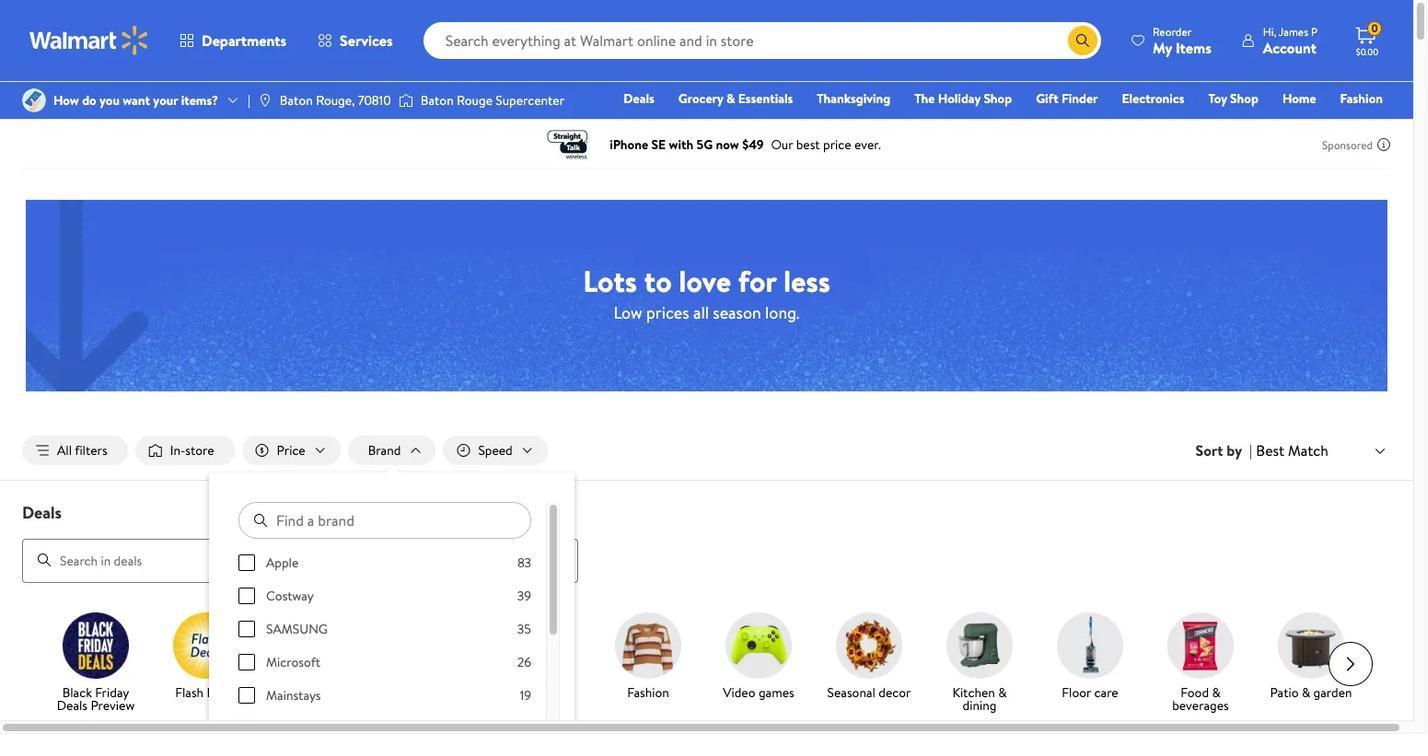 Task type: vqa. For each thing, say whether or not it's contained in the screenshot.


Task type: describe. For each thing, give the bounding box(es) containing it.
registry
[[1172, 115, 1219, 134]]

deals inside search box
[[22, 501, 62, 524]]

items?
[[181, 91, 218, 110]]

games
[[759, 683, 795, 702]]

season
[[713, 301, 762, 324]]

1 vertical spatial fashion link
[[601, 612, 696, 703]]

0 vertical spatial |
[[248, 91, 250, 110]]

for
[[739, 260, 777, 301]]

video games image
[[726, 612, 792, 679]]

seasonal decor link
[[822, 612, 918, 703]]

toy
[[1209, 89, 1228, 108]]

long.
[[766, 301, 800, 324]]

electronics link
[[1114, 88, 1193, 109]]

all
[[57, 441, 72, 460]]

search icon image
[[1076, 33, 1091, 48]]

how do you want your items?
[[53, 91, 218, 110]]

all filters
[[57, 441, 108, 460]]

in-store button
[[135, 436, 235, 465]]

microsoft
[[266, 653, 321, 672]]

my
[[1153, 37, 1173, 58]]

sponsored
[[1323, 137, 1374, 152]]

Deals search field
[[0, 501, 1414, 583]]

the
[[915, 89, 935, 108]]

thanksgiving link
[[809, 88, 899, 109]]

costway
[[266, 587, 314, 605]]

$0.00
[[1357, 45, 1379, 58]]

food & beverages link
[[1153, 612, 1249, 715]]

39
[[518, 587, 532, 605]]

apple
[[266, 554, 299, 572]]

reorder
[[1153, 23, 1192, 39]]

26
[[517, 653, 532, 672]]

one
[[1243, 115, 1270, 134]]

hi, james p account
[[1264, 23, 1318, 58]]

black friday deals preview link
[[48, 612, 144, 715]]

friday
[[95, 683, 129, 702]]

kitchen
[[953, 683, 996, 702]]

deals left grocery
[[624, 89, 655, 108]]

seasonal
[[828, 683, 876, 702]]

beverages
[[1173, 696, 1230, 715]]

flash deals image
[[173, 612, 240, 679]]

tech link
[[269, 612, 365, 703]]

departments
[[202, 30, 287, 51]]

preview
[[91, 696, 135, 715]]

match
[[1289, 440, 1329, 460]]

flash deals
[[175, 683, 237, 702]]

35
[[518, 620, 532, 639]]

Search search field
[[423, 22, 1102, 59]]

electronics
[[1123, 89, 1185, 108]]

services button
[[302, 18, 409, 63]]

gift
[[1037, 89, 1059, 108]]

you
[[100, 91, 120, 110]]

best match button
[[1253, 438, 1392, 463]]

items
[[1176, 37, 1212, 58]]

fashion for fashion
[[627, 683, 670, 702]]

group containing apple
[[239, 554, 532, 734]]

gift finder link
[[1028, 88, 1107, 109]]

less
[[784, 260, 831, 301]]

p
[[1312, 23, 1318, 39]]

& for essentials
[[727, 89, 736, 108]]

baton rouge supercenter
[[421, 91, 565, 110]]

baton for baton rouge supercenter
[[421, 91, 454, 110]]

fashion image
[[615, 612, 682, 679]]

james
[[1279, 23, 1309, 39]]

toy shop
[[1209, 89, 1259, 108]]

account
[[1264, 37, 1317, 58]]

1 horizontal spatial fashion link
[[1333, 88, 1392, 109]]

hi,
[[1264, 23, 1277, 39]]

baton for baton rouge, 70810
[[280, 91, 313, 110]]

want
[[123, 91, 150, 110]]

& for dining
[[999, 683, 1007, 702]]

in-
[[170, 441, 185, 460]]

video games
[[723, 683, 795, 702]]

1 horizontal spatial home link
[[1275, 88, 1325, 109]]

walmart+ link
[[1320, 114, 1392, 135]]

fashion registry
[[1172, 89, 1384, 134]]

your
[[153, 91, 178, 110]]

gift finder
[[1037, 89, 1099, 108]]

tech image
[[284, 612, 350, 679]]

one debit link
[[1234, 114, 1313, 135]]

sort by |
[[1196, 440, 1253, 461]]

seasonal decor
[[828, 683, 912, 702]]

do
[[82, 91, 96, 110]]

supercenter
[[496, 91, 565, 110]]

toy shop link
[[1201, 88, 1268, 109]]

sort and filter section element
[[0, 421, 1414, 480]]

flash deals link
[[158, 612, 254, 703]]

2 shop from the left
[[1231, 89, 1259, 108]]

floor care
[[1062, 683, 1119, 702]]

mainstays
[[266, 686, 321, 705]]

tech
[[304, 683, 330, 702]]

& for garden
[[1303, 683, 1311, 702]]

Search in deals search field
[[22, 539, 579, 583]]



Task type: locate. For each thing, give the bounding box(es) containing it.
0 horizontal spatial fashion
[[627, 683, 670, 702]]

price
[[277, 441, 306, 460]]

2 baton from the left
[[421, 91, 454, 110]]

rouge
[[457, 91, 493, 110]]

 image left the how
[[22, 88, 46, 112]]

home link up debit
[[1275, 88, 1325, 109]]

food & beverages
[[1173, 683, 1230, 715]]

in-store
[[170, 441, 214, 460]]

registry link
[[1163, 114, 1227, 135]]

0 vertical spatial home
[[1283, 89, 1317, 108]]

reorder my items
[[1153, 23, 1212, 58]]

services
[[340, 30, 393, 51]]

1 vertical spatial fashion
[[627, 683, 670, 702]]

garden
[[1314, 683, 1353, 702]]

brand button
[[348, 436, 436, 465]]

deals up 'search' icon
[[22, 501, 62, 524]]

0 horizontal spatial  image
[[22, 88, 46, 112]]

speed button
[[443, 436, 548, 465]]

floorcare image
[[1058, 612, 1124, 679]]

best match
[[1257, 440, 1329, 460]]

patio
[[1271, 683, 1299, 702]]

| right items?
[[248, 91, 250, 110]]

1 horizontal spatial  image
[[258, 93, 273, 108]]

1 horizontal spatial fashion
[[1341, 89, 1384, 108]]

deals
[[624, 89, 655, 108], [22, 501, 62, 524], [207, 683, 237, 702], [57, 696, 88, 715]]

1 baton from the left
[[280, 91, 313, 110]]

the holiday shop
[[915, 89, 1013, 108]]

one debit
[[1243, 115, 1305, 134]]

patio & garden
[[1271, 683, 1353, 702]]

video
[[723, 683, 756, 702]]

 image right 70810 at the left
[[399, 91, 413, 110]]

fashion down fashion image at bottom
[[627, 683, 670, 702]]

& inside kitchen & dining
[[999, 683, 1007, 702]]

1 horizontal spatial |
[[1250, 440, 1253, 461]]

finder
[[1062, 89, 1099, 108]]

deals left preview at the bottom left of the page
[[57, 696, 88, 715]]

 image down departments
[[258, 93, 273, 108]]

essentials
[[739, 89, 793, 108]]

fashion inside fashion registry
[[1341, 89, 1384, 108]]

&
[[727, 89, 736, 108], [999, 683, 1007, 702], [1213, 683, 1221, 702], [1303, 683, 1311, 702]]

Walmart Site-Wide search field
[[423, 22, 1102, 59]]

83
[[518, 554, 532, 572]]

walmart+
[[1329, 115, 1384, 134]]

0 horizontal spatial fashion link
[[601, 612, 696, 703]]

departments button
[[164, 18, 302, 63]]

speed
[[478, 441, 513, 460]]

1 horizontal spatial home
[[1283, 89, 1317, 108]]

samsung
[[266, 620, 328, 639]]

deals right flash at the left
[[207, 683, 237, 702]]

patio & garden image
[[1279, 612, 1345, 679]]

1 horizontal spatial baton
[[421, 91, 454, 110]]

1 horizontal spatial shop
[[1231, 89, 1259, 108]]

grocery & essentials
[[679, 89, 793, 108]]

kitchen and dining image
[[947, 612, 1013, 679]]

1 shop from the left
[[984, 89, 1013, 108]]

all
[[694, 301, 709, 324]]

0 $0.00
[[1357, 20, 1379, 58]]

None checkbox
[[239, 555, 255, 571], [239, 654, 255, 671], [239, 687, 255, 704], [239, 555, 255, 571], [239, 654, 255, 671], [239, 687, 255, 704]]

& right dining
[[999, 683, 1007, 702]]

70810
[[358, 91, 391, 110]]

next slide for chipmodulewithimages list image
[[1329, 642, 1374, 686]]

home down 26
[[521, 683, 555, 702]]

1 vertical spatial |
[[1250, 440, 1253, 461]]

food
[[1181, 683, 1210, 702]]

0 horizontal spatial |
[[248, 91, 250, 110]]

fashion up the walmart+
[[1341, 89, 1384, 108]]

floor
[[1062, 683, 1092, 702]]

baton left 'rouge'
[[421, 91, 454, 110]]

black
[[62, 683, 92, 702]]

price button
[[242, 436, 341, 465]]

patio & garden link
[[1264, 612, 1360, 703]]

store
[[185, 441, 214, 460]]

0 horizontal spatial home
[[521, 683, 555, 702]]

dining
[[963, 696, 997, 715]]

video games link
[[711, 612, 807, 703]]

group
[[239, 554, 532, 734]]

0 vertical spatial fashion link
[[1333, 88, 1392, 109]]

|
[[248, 91, 250, 110], [1250, 440, 1253, 461]]

home link down 39
[[490, 612, 586, 703]]

how
[[53, 91, 79, 110]]

lots to love for less low prices all season long.
[[583, 260, 831, 324]]

| inside sort and filter section element
[[1250, 440, 1253, 461]]

 image
[[22, 88, 46, 112], [399, 91, 413, 110], [258, 93, 273, 108]]

2 horizontal spatial  image
[[399, 91, 413, 110]]

best
[[1257, 440, 1285, 460]]

decor
[[879, 683, 912, 702]]

shop right toy
[[1231, 89, 1259, 108]]

0 horizontal spatial shop
[[984, 89, 1013, 108]]

0 horizontal spatial home link
[[490, 612, 586, 703]]

bab link
[[1375, 612, 1428, 703]]

search image
[[37, 553, 52, 568]]

deals inside black friday deals preview
[[57, 696, 88, 715]]

| right by
[[1250, 440, 1253, 461]]

0 vertical spatial home link
[[1275, 88, 1325, 109]]

all filters button
[[22, 436, 128, 465]]

None checkbox
[[239, 588, 255, 604], [239, 621, 255, 638], [239, 588, 255, 604], [239, 621, 255, 638]]

& inside food & beverages
[[1213, 683, 1221, 702]]

debit
[[1273, 115, 1305, 134]]

 image for baton rouge, 70810
[[258, 93, 273, 108]]

floor care link
[[1043, 612, 1139, 703]]

1 vertical spatial home
[[521, 683, 555, 702]]

home up debit
[[1283, 89, 1317, 108]]

baton left the rouge,
[[280, 91, 313, 110]]

& for beverages
[[1213, 683, 1221, 702]]

 image for how do you want your items?
[[22, 88, 46, 112]]

grocery
[[679, 89, 724, 108]]

walmart image
[[29, 26, 149, 55]]

& right patio
[[1303, 683, 1311, 702]]

shop right holiday
[[984, 89, 1013, 108]]

brand
[[368, 441, 401, 460]]

bab
[[1409, 683, 1428, 702]]

filters
[[75, 441, 108, 460]]

rouge,
[[316, 91, 355, 110]]

0
[[1372, 20, 1379, 36]]

grocery & essentials link
[[671, 88, 802, 109]]

the holiday shop link
[[907, 88, 1021, 109]]

& right food
[[1213, 683, 1221, 702]]

seasonal decor image
[[837, 612, 903, 679]]

& right grocery
[[727, 89, 736, 108]]

kitchen & dining link
[[932, 612, 1028, 715]]

black friday deals preview
[[57, 683, 135, 715]]

1 vertical spatial home link
[[490, 612, 586, 703]]

black friday deals image
[[63, 612, 129, 679]]

flash
[[175, 683, 204, 702]]

 image for baton rouge supercenter
[[399, 91, 413, 110]]

fashion for fashion registry
[[1341, 89, 1384, 108]]

0 vertical spatial fashion
[[1341, 89, 1384, 108]]

0 horizontal spatial baton
[[280, 91, 313, 110]]

home image
[[505, 612, 571, 679]]

baton
[[280, 91, 313, 110], [421, 91, 454, 110]]

food & beverages image
[[1168, 612, 1234, 679]]

lots to love for less. low prices all season long. image
[[26, 200, 1388, 391]]

Find a brand search field
[[239, 502, 532, 539]]



